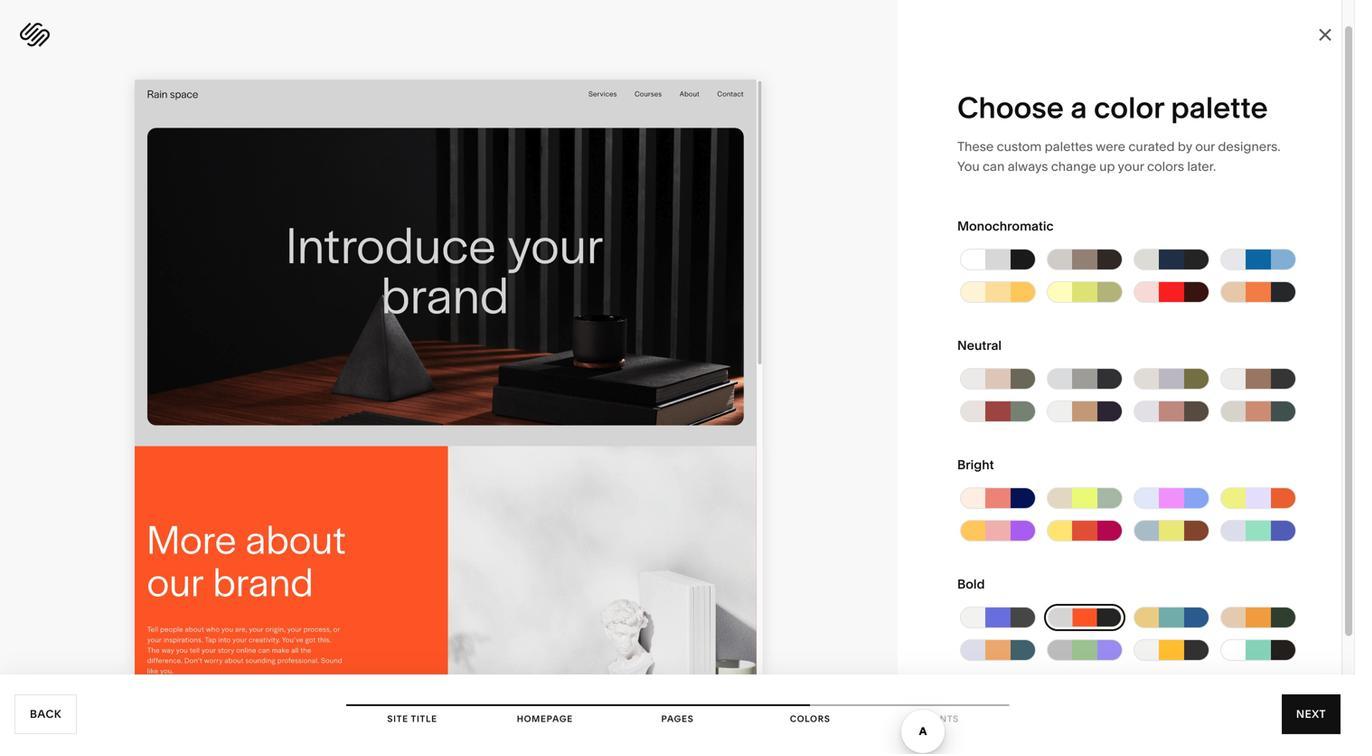 Task type: locate. For each thing, give the bounding box(es) containing it.
next
[[1297, 708, 1327, 721]]

up
[[1100, 159, 1115, 174]]

choose a color palette
[[958, 90, 1268, 125]]

colors
[[790, 713, 831, 724]]

these
[[958, 139, 994, 154]]

next button
[[1282, 694, 1341, 734]]

can
[[983, 159, 1005, 174]]

back button
[[14, 694, 77, 734]]

by
[[1178, 139, 1193, 154]]

choose
[[958, 90, 1064, 125]]

always
[[1008, 159, 1048, 174]]

pages
[[661, 713, 694, 724]]

fonts
[[927, 713, 959, 724]]

palette
[[1171, 90, 1268, 125]]

palettes
[[1045, 139, 1093, 154]]

a
[[1071, 90, 1087, 125]]



Task type: describe. For each thing, give the bounding box(es) containing it.
these custom palettes were curated by our designers. you can always change up your colors later.
[[958, 139, 1281, 174]]

monochromatic
[[958, 218, 1054, 234]]

change
[[1051, 159, 1097, 174]]

back
[[30, 708, 62, 721]]

our
[[1196, 139, 1215, 154]]

neutral
[[958, 338, 1002, 353]]

curated
[[1129, 139, 1175, 154]]

designers.
[[1218, 139, 1281, 154]]

bold
[[958, 576, 985, 592]]

were
[[1096, 139, 1126, 154]]

bright
[[958, 457, 994, 472]]

site
[[387, 713, 409, 724]]

custom
[[997, 139, 1042, 154]]

you
[[958, 159, 980, 174]]

title
[[411, 713, 437, 724]]

later.
[[1188, 159, 1216, 174]]

colors
[[1147, 159, 1185, 174]]

your
[[1118, 159, 1144, 174]]

site title
[[387, 713, 437, 724]]

homepage
[[517, 713, 573, 724]]

color
[[1094, 90, 1164, 125]]



Task type: vqa. For each thing, say whether or not it's contained in the screenshot.
BACK BUTTON
yes



